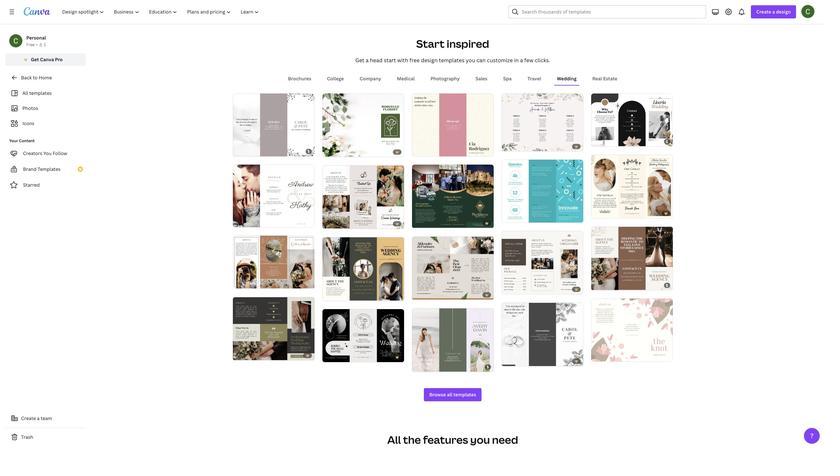 Task type: vqa. For each thing, say whether or not it's contained in the screenshot.
inspired
yes



Task type: locate. For each thing, give the bounding box(es) containing it.
medical
[[397, 75, 415, 82]]

0 horizontal spatial design
[[421, 57, 438, 64]]

brown and white modern wedding photographer trifold brochure image
[[233, 236, 315, 289]]

templates right all
[[454, 392, 476, 398]]

starred link
[[5, 179, 86, 192]]

of for "marble mauve wedding trifold brochure" image
[[240, 148, 244, 153]]

black elegant modern wedding trifold brochure image
[[591, 94, 673, 146]]

create
[[757, 9, 772, 15], [21, 416, 36, 422]]

2 get from the left
[[356, 57, 365, 64]]

all
[[447, 392, 453, 398]]

brown modern minimalist wedding organizer brochure image
[[502, 231, 584, 294]]

1 vertical spatial design
[[421, 57, 438, 64]]

canva
[[40, 56, 54, 63]]

follow
[[53, 150, 67, 157]]

2 for "marble mauve wedding trifold brochure" image
[[245, 148, 247, 153]]

brochures button
[[286, 72, 314, 85]]

browse all templates
[[430, 392, 476, 398]]

1 for 'minimal white & beige wedding trifold brochure' image
[[237, 220, 239, 225]]

photos
[[22, 105, 38, 111]]

of for the purple and green soft photography brochure
[[420, 364, 423, 369]]

1 of 2 for brown modern minimalist wedding organizer brochure image
[[506, 287, 516, 292]]

create inside dropdown button
[[757, 9, 772, 15]]

a inside create a team button
[[37, 416, 40, 422]]

customize
[[487, 57, 513, 64]]

1 get from the left
[[31, 56, 39, 63]]

create a design button
[[752, 5, 797, 18]]

marble mauve wedding trifold brochure image
[[233, 93, 315, 157]]

you
[[466, 57, 476, 64], [471, 433, 490, 447]]

a for design
[[773, 9, 776, 15]]

2
[[603, 139, 605, 144], [245, 148, 247, 153], [424, 148, 426, 153], [334, 149, 336, 154], [603, 211, 605, 216], [514, 215, 516, 220], [245, 220, 247, 225], [424, 220, 426, 225], [245, 281, 247, 286], [603, 283, 605, 288], [514, 287, 516, 292], [424, 292, 426, 297], [334, 293, 336, 298], [245, 353, 247, 358], [603, 354, 605, 359], [514, 359, 516, 364], [424, 364, 426, 369]]

icons link
[[9, 117, 82, 130]]

1 for "marble mauve wedding trifold brochure" image
[[237, 148, 239, 153]]

of for brown and white modern wedding photographer trifold brochure
[[240, 281, 244, 286]]

None search field
[[509, 5, 707, 18]]

templates down start inspired
[[439, 57, 465, 64]]

a
[[773, 9, 776, 15], [366, 57, 369, 64], [520, 57, 523, 64], [37, 416, 40, 422]]

back to home link
[[5, 71, 86, 84]]

features
[[423, 433, 468, 447]]

1 vertical spatial create
[[21, 416, 36, 422]]

minimal white & beige wedding trifold brochure image
[[233, 165, 315, 228]]

2 for pink beige brown floral wedding feminine planner trifold brochure image
[[424, 148, 426, 153]]

travel button
[[525, 72, 544, 85]]

real
[[593, 75, 603, 82]]

1 horizontal spatial get
[[356, 57, 365, 64]]

photography
[[431, 75, 460, 82]]

templates
[[38, 166, 61, 172]]

can
[[477, 57, 486, 64]]

templates
[[439, 57, 465, 64], [29, 90, 52, 96], [454, 392, 476, 398]]

you left "need"
[[471, 433, 490, 447]]

free
[[26, 42, 35, 47]]

trash
[[21, 434, 33, 441]]

$
[[666, 139, 669, 144], [308, 149, 310, 154], [666, 283, 669, 288], [487, 365, 489, 370]]

create inside button
[[21, 416, 36, 422]]

2 for green minimalist borcelle florist trifolds brochure image
[[334, 149, 336, 154]]

1 vertical spatial all
[[388, 433, 401, 447]]

create a team button
[[5, 412, 86, 426]]

2 for tangerine floral wedding trifold brochure image
[[603, 354, 605, 359]]

0 vertical spatial all
[[22, 90, 28, 96]]

real estate button
[[590, 72, 621, 85]]

christina overa image
[[802, 5, 815, 18]]

1 of 2 for the purple and green soft photography brochure
[[417, 364, 426, 369]]

back to home
[[21, 74, 52, 81]]

get inside get canva pro button
[[31, 56, 39, 63]]

all templates link
[[9, 87, 82, 100]]

2 for cream & black minimalist wedding photography trifold brochure
[[603, 211, 605, 216]]

2 for 'minimal white & beige wedding trifold brochure' image
[[245, 220, 247, 225]]

real estate
[[593, 75, 618, 82]]

few
[[525, 57, 534, 64]]

beige & brown aesthetic wedding photography trifold brochure image
[[591, 227, 673, 290]]

sales
[[476, 75, 488, 82]]

1 for pink beige brown floral wedding feminine planner trifold brochure image
[[417, 148, 419, 153]]

create for create a design
[[757, 9, 772, 15]]

create a team
[[21, 416, 52, 422]]

1 horizontal spatial all
[[388, 433, 401, 447]]

need
[[492, 433, 519, 447]]

of for green and golden modern luxury elegant hotel brochure image
[[420, 220, 423, 225]]

0 horizontal spatial create
[[21, 416, 36, 422]]

1
[[44, 42, 46, 47], [596, 139, 598, 144], [237, 148, 239, 153], [417, 148, 419, 153], [327, 149, 329, 154], [596, 211, 598, 216], [506, 215, 508, 220], [237, 220, 239, 225], [417, 220, 419, 225], [237, 281, 239, 286], [596, 283, 598, 288], [506, 287, 508, 292], [417, 292, 419, 297], [327, 293, 329, 298], [237, 353, 239, 358], [596, 354, 598, 359], [506, 359, 508, 364], [417, 364, 419, 369]]

top level navigation element
[[58, 5, 265, 18]]

1 of 2 for brown and white modern wedding photographer trifold brochure
[[237, 281, 247, 286]]

a for team
[[37, 416, 40, 422]]

white classy wedding brochure image
[[323, 166, 404, 229]]

1 for "black & white minimalist wedding advertising trifold brochures" image
[[506, 359, 508, 364]]

get for get canva pro
[[31, 56, 39, 63]]

content
[[19, 138, 35, 144]]

all
[[22, 90, 28, 96], [388, 433, 401, 447]]

design right the free
[[421, 57, 438, 64]]

1 horizontal spatial create
[[757, 9, 772, 15]]

0 vertical spatial create
[[757, 9, 772, 15]]

free
[[410, 57, 420, 64]]

cream & black minimalist wedding photography trifold brochure image
[[591, 155, 673, 218]]

1 vertical spatial templates
[[29, 90, 52, 96]]

pro
[[55, 56, 63, 63]]

start
[[384, 57, 396, 64]]

spa
[[504, 75, 512, 82]]

all for all the features you need
[[388, 433, 401, 447]]

create for create a team
[[21, 416, 36, 422]]

a for head
[[366, 57, 369, 64]]

photography button
[[428, 72, 463, 85]]

personal
[[26, 35, 46, 41]]

get left 'head'
[[356, 57, 365, 64]]

black and white floral wedding packages brochure image
[[323, 310, 404, 362]]

2 for brown & dark green minimalist wedding trifold brochure image
[[334, 293, 336, 298]]

design left christina overa image
[[777, 9, 791, 15]]

you left can
[[466, 57, 476, 64]]

all left the the
[[388, 433, 401, 447]]

1 vertical spatial you
[[471, 433, 490, 447]]

2 for green and golden modern luxury elegant hotel brochure image
[[424, 220, 426, 225]]

1 of 2 for black elegant modern wedding trifold brochure image
[[596, 139, 605, 144]]

0 horizontal spatial get
[[31, 56, 39, 63]]

Search search field
[[522, 6, 703, 18]]

head
[[370, 57, 383, 64]]

1 for green modern wedding photography trifold brochure
[[237, 353, 239, 358]]

get left canva
[[31, 56, 39, 63]]

1 of 2
[[596, 139, 605, 144], [237, 148, 247, 153], [417, 148, 426, 153], [327, 149, 336, 154], [596, 211, 605, 216], [506, 215, 516, 220], [237, 220, 247, 225], [417, 220, 426, 225], [237, 281, 247, 286], [596, 283, 605, 288], [506, 287, 516, 292], [417, 292, 426, 297], [327, 293, 336, 298], [237, 353, 247, 358], [596, 354, 605, 359], [506, 359, 516, 364], [417, 364, 426, 369]]

get canva pro
[[31, 56, 63, 63]]

2 for brown modern minimalist wedding organizer brochure image
[[514, 287, 516, 292]]

starred
[[23, 182, 40, 188]]

of for "black & white minimalist wedding advertising trifold brochures" image
[[509, 359, 513, 364]]

pink beige brown floral wedding feminine planner trifold brochure image
[[412, 93, 494, 157]]

0 vertical spatial templates
[[439, 57, 465, 64]]

company button
[[357, 72, 384, 85]]

1 of 2 link
[[233, 93, 315, 157], [412, 93, 494, 157], [323, 93, 404, 157], [591, 93, 673, 147], [591, 155, 673, 219], [502, 160, 584, 223], [233, 165, 315, 228], [412, 165, 494, 228], [591, 227, 673, 291], [502, 231, 584, 295], [233, 236, 315, 289], [412, 237, 494, 300], [323, 237, 404, 301], [233, 297, 315, 361], [591, 299, 673, 362], [502, 303, 584, 367], [412, 309, 494, 372]]

icons
[[22, 120, 34, 127]]

a inside create a design dropdown button
[[773, 9, 776, 15]]

of
[[599, 139, 603, 144], [240, 148, 244, 153], [420, 148, 423, 153], [330, 149, 334, 154], [599, 211, 603, 216], [509, 215, 513, 220], [240, 220, 244, 225], [420, 220, 423, 225], [240, 281, 244, 286], [599, 283, 603, 288], [509, 287, 513, 292], [420, 292, 423, 297], [330, 293, 334, 298], [240, 353, 244, 358], [599, 354, 603, 359], [509, 359, 513, 364], [420, 364, 423, 369]]

2 for brown aesthetic wedding organizer trifold brochure image
[[424, 292, 426, 297]]

1 of 2 for pink beige brown floral wedding feminine planner trifold brochure image
[[417, 148, 426, 153]]

get a head start with free design templates you can customize in a few clicks.
[[356, 57, 551, 64]]

templates down 'back to home'
[[29, 90, 52, 96]]

team
[[41, 416, 52, 422]]

you
[[43, 150, 52, 157]]

2 for 'beige & brown aesthetic wedding photography trifold brochure'
[[603, 283, 605, 288]]

get
[[31, 56, 39, 63], [356, 57, 365, 64]]

1 for brown modern minimalist wedding organizer brochure image
[[506, 287, 508, 292]]

to
[[33, 74, 38, 81]]

1 of 2 for design & technology conference brochure image
[[506, 215, 516, 220]]

0 horizontal spatial all
[[22, 90, 28, 96]]

2 for the purple and green soft photography brochure
[[424, 364, 426, 369]]

1 for black elegant modern wedding trifold brochure image
[[596, 139, 598, 144]]

wedding
[[557, 75, 577, 82]]

of for pink beige brown floral wedding feminine planner trifold brochure image
[[420, 148, 423, 153]]

sales button
[[473, 72, 490, 85]]

1 horizontal spatial design
[[777, 9, 791, 15]]

1 of 2 for tangerine floral wedding trifold brochure image
[[596, 354, 605, 359]]

all down back
[[22, 90, 28, 96]]

1 for tangerine floral wedding trifold brochure image
[[596, 354, 598, 359]]

clicks.
[[535, 57, 551, 64]]

0 vertical spatial design
[[777, 9, 791, 15]]

travel
[[528, 75, 542, 82]]

muted tones with floral illustration and gold seating plan brochure template image
[[502, 94, 584, 151]]

design
[[777, 9, 791, 15], [421, 57, 438, 64]]



Task type: describe. For each thing, give the bounding box(es) containing it.
brown & dark green minimalist wedding trifold brochure image
[[323, 238, 404, 301]]

wedding button
[[555, 72, 580, 85]]

medical button
[[395, 72, 418, 85]]

1 of 2 for green and golden modern luxury elegant hotel brochure image
[[417, 220, 426, 225]]

photos link
[[9, 102, 82, 115]]

1 for design & technology conference brochure image
[[506, 215, 508, 220]]

0 vertical spatial you
[[466, 57, 476, 64]]

home
[[39, 74, 52, 81]]

of for brown modern minimalist wedding organizer brochure image
[[509, 287, 513, 292]]

black & white minimalist wedding advertising trifold brochures image
[[502, 303, 584, 366]]

inspired
[[447, 36, 490, 51]]

your
[[9, 138, 18, 144]]

spa button
[[501, 72, 515, 85]]

get for get a head start with free design templates you can customize in a few clicks.
[[356, 57, 365, 64]]

trash link
[[5, 431, 86, 444]]

1 for 'beige & brown aesthetic wedding photography trifold brochure'
[[596, 283, 598, 288]]

with
[[398, 57, 409, 64]]

brown aesthetic wedding organizer trifold brochure image
[[412, 237, 494, 300]]

$ for the purple and green soft photography brochure
[[487, 365, 489, 370]]

$ for 'beige & brown aesthetic wedding photography trifold brochure'
[[666, 283, 669, 288]]

tangerine floral wedding trifold brochure image
[[591, 299, 673, 362]]

brand templates
[[23, 166, 61, 172]]

company
[[360, 75, 381, 82]]

of for brown & dark green minimalist wedding trifold brochure image
[[330, 293, 334, 298]]

1 for brown aesthetic wedding organizer trifold brochure image
[[417, 292, 419, 297]]

1 for green and golden modern luxury elegant hotel brochure image
[[417, 220, 419, 225]]

creators
[[23, 150, 42, 157]]

of for design & technology conference brochure image
[[509, 215, 513, 220]]

1 of 2 for "marble mauve wedding trifold brochure" image
[[237, 148, 247, 153]]

create a design
[[757, 9, 791, 15]]

of for brown aesthetic wedding organizer trifold brochure image
[[420, 292, 423, 297]]

2 for brown and white modern wedding photographer trifold brochure
[[245, 281, 247, 286]]

$ for "marble mauve wedding trifold brochure" image
[[308, 149, 310, 154]]

of for green minimalist borcelle florist trifolds brochure image
[[330, 149, 334, 154]]

2 for design & technology conference brochure image
[[514, 215, 516, 220]]

1 of 2 for 'minimal white & beige wedding trifold brochure' image
[[237, 220, 247, 225]]

2 for green modern wedding photography trifold brochure
[[245, 353, 247, 358]]

of for tangerine floral wedding trifold brochure image
[[599, 354, 603, 359]]

your content
[[9, 138, 35, 144]]

green and golden modern luxury elegant hotel brochure image
[[412, 165, 494, 228]]

green minimalist borcelle florist trifolds brochure image
[[323, 94, 404, 157]]

creators you follow
[[23, 150, 67, 157]]

1 of 2 for brown aesthetic wedding organizer trifold brochure image
[[417, 292, 426, 297]]

1 for brown & dark green minimalist wedding trifold brochure image
[[327, 293, 329, 298]]

1 for green minimalist borcelle florist trifolds brochure image
[[327, 149, 329, 154]]

of for 'beige & brown aesthetic wedding photography trifold brochure'
[[599, 283, 603, 288]]

1 for cream & black minimalist wedding photography trifold brochure
[[596, 211, 598, 216]]

design inside dropdown button
[[777, 9, 791, 15]]

•
[[36, 42, 38, 47]]

browse all templates link
[[424, 389, 482, 402]]

free •
[[26, 42, 38, 47]]

get canva pro button
[[5, 53, 86, 66]]

of for 'minimal white & beige wedding trifold brochure' image
[[240, 220, 244, 225]]

1 for the purple and green soft photography brochure
[[417, 364, 419, 369]]

all the features you need
[[388, 433, 519, 447]]

creators you follow link
[[5, 147, 86, 160]]

green modern wedding photography trifold brochure image
[[233, 298, 315, 361]]

brand templates link
[[5, 163, 86, 176]]

in
[[514, 57, 519, 64]]

college button
[[325, 72, 347, 85]]

2 for black elegant modern wedding trifold brochure image
[[603, 139, 605, 144]]

of for cream & black minimalist wedding photography trifold brochure
[[599, 211, 603, 216]]

1 of 2 for "black & white minimalist wedding advertising trifold brochures" image
[[506, 359, 516, 364]]

all templates
[[22, 90, 52, 96]]

1 of 2 for green minimalist borcelle florist trifolds brochure image
[[327, 149, 336, 154]]

2 vertical spatial templates
[[454, 392, 476, 398]]

the
[[403, 433, 421, 447]]

brand
[[23, 166, 37, 172]]

browse
[[430, 392, 446, 398]]

1 of 2 for cream & black minimalist wedding photography trifold brochure
[[596, 211, 605, 216]]

college
[[327, 75, 344, 82]]

1 of 2 for green modern wedding photography trifold brochure
[[237, 353, 247, 358]]

of for green modern wedding photography trifold brochure
[[240, 353, 244, 358]]

brochures
[[288, 75, 311, 82]]

design & technology conference brochure image
[[502, 160, 584, 223]]

start inspired
[[417, 36, 490, 51]]

purple and green soft photography brochure image
[[412, 309, 494, 372]]

1 for brown and white modern wedding photographer trifold brochure
[[237, 281, 239, 286]]

back
[[21, 74, 32, 81]]

start
[[417, 36, 445, 51]]

of for black elegant modern wedding trifold brochure image
[[599, 139, 603, 144]]

estate
[[604, 75, 618, 82]]

1 of 2 for 'beige & brown aesthetic wedding photography trifold brochure'
[[596, 283, 605, 288]]

$ for black elegant modern wedding trifold brochure image
[[666, 139, 669, 144]]

2 for "black & white minimalist wedding advertising trifold brochures" image
[[514, 359, 516, 364]]

1 of 2 for brown & dark green minimalist wedding trifold brochure image
[[327, 293, 336, 298]]

all for all templates
[[22, 90, 28, 96]]



